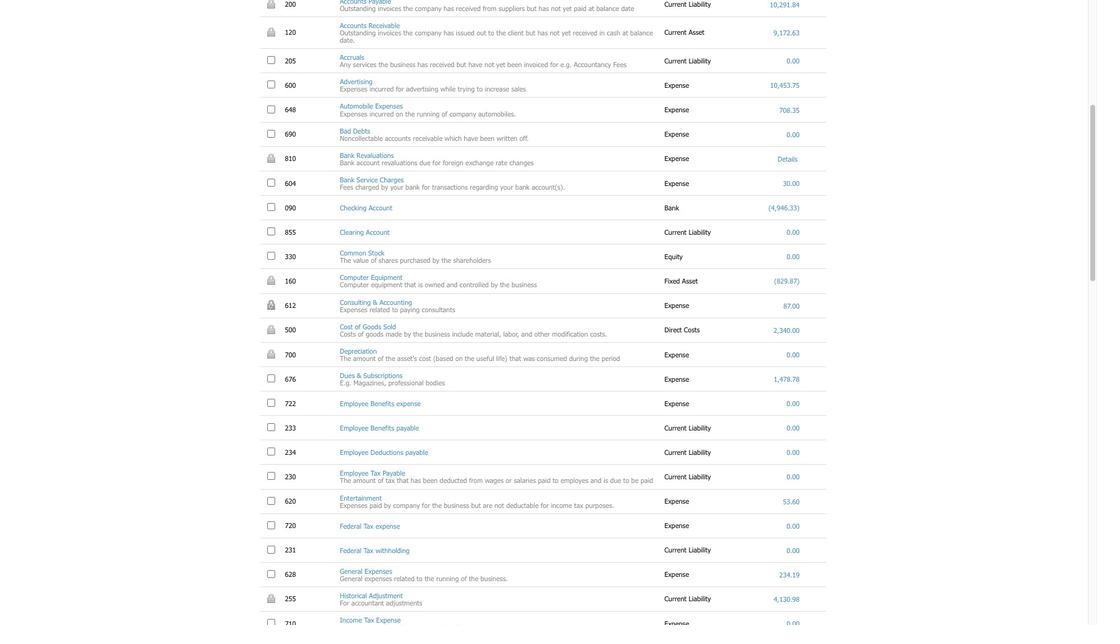 Task type: locate. For each thing, give the bounding box(es) containing it.
balance left date
[[597, 3, 619, 11]]

to left employes
[[553, 476, 559, 484]]

expenses up federal tax expense link
[[340, 501, 368, 509]]

4 0.00 link from the top
[[787, 252, 800, 260]]

your down revaluations
[[390, 183, 404, 191]]

1 vertical spatial the
[[340, 354, 351, 362]]

received inside the accounts receivable outstanding invoices the company has issued out to the client but has not yet received in cash at balance date.
[[573, 28, 598, 36]]

expenses up cost
[[340, 305, 368, 313]]

2 you cannot delete/archive accounts used by fixed assets. image from the top
[[267, 349, 275, 358]]

1 vertical spatial due
[[610, 476, 621, 484]]

620
[[285, 497, 298, 505]]

1 vertical spatial invoices
[[378, 28, 401, 36]]

1 vertical spatial federal
[[340, 546, 361, 554]]

for inside advertising expenses incurred for advertising while trying to increase sales
[[396, 84, 404, 92]]

account for checking account
[[369, 203, 392, 211]]

has right suppliers
[[539, 3, 549, 11]]

bank for bank
[[665, 203, 681, 211]]

tax inside entertainment expenses paid by company for the business but are not deductable for income tax purposes.
[[574, 501, 584, 509]]

outstanding up the accruals
[[340, 28, 376, 36]]

0 vertical spatial payable
[[397, 424, 419, 432]]

5 liability from the top
[[689, 472, 711, 480]]

by right charged
[[381, 183, 388, 191]]

of inside depreciation the amount of the asset's cost (based on the useful life) that was consumed during the period
[[378, 354, 384, 362]]

be
[[631, 476, 639, 484]]

service
[[357, 175, 378, 183]]

federal down entertainment
[[340, 522, 361, 530]]

1 vertical spatial received
[[573, 28, 598, 36]]

1 horizontal spatial your
[[500, 183, 513, 191]]

costs up the 'depreciation'
[[340, 330, 356, 337]]

6 0.00 link from the top
[[787, 399, 800, 407]]

8 0.00 from the top
[[787, 448, 800, 456]]

fees inside bank service charges fees charged by your bank for transactions regarding your bank account(s).
[[340, 183, 353, 191]]

1 horizontal spatial due
[[610, 476, 621, 484]]

been inside accruals any services the business has received but have not yet been invoiced for e.g. accountancy fees
[[508, 60, 522, 68]]

3 current from the top
[[665, 227, 687, 235]]

invoices inside the accounts receivable outstanding invoices the company has issued out to the client but has not yet received in cash at balance date.
[[378, 28, 401, 36]]

87.00
[[784, 301, 800, 309]]

was
[[523, 354, 535, 362]]

0.00 link for 233
[[787, 424, 800, 432]]

or
[[506, 476, 512, 484]]

0.00 link for 234
[[787, 448, 800, 456]]

2 general from the top
[[340, 574, 363, 582]]

received inside accruals any services the business has received but have not yet been invoiced for e.g. accountancy fees
[[430, 60, 455, 68]]

liability for 855
[[689, 227, 711, 235]]

6 liability from the top
[[689, 546, 711, 554]]

on
[[396, 109, 403, 117], [455, 354, 463, 362]]

current liability for 255
[[665, 595, 713, 603]]

720
[[285, 521, 298, 529]]

& for consulting
[[373, 298, 378, 306]]

charged
[[355, 183, 379, 191]]

incurred inside automobile expenses expenses incurred on the running of company automobiles.
[[370, 109, 394, 117]]

2 vertical spatial yet
[[496, 60, 506, 68]]

2,340.00
[[774, 326, 800, 334]]

accounts receivable link
[[340, 21, 400, 29]]

1 current liability from the top
[[665, 56, 713, 64]]

to up adjustments
[[417, 574, 423, 582]]

business inside computer equipment computer equipment that is owned and controlled by the business
[[512, 280, 537, 288]]

that up accounting
[[405, 280, 416, 288]]

4 current from the top
[[665, 423, 687, 431]]

while
[[441, 84, 456, 92]]

1 you cannot delete/archive system accounts. image from the top
[[267, 0, 275, 8]]

income
[[551, 501, 572, 509]]

11 0.00 link from the top
[[787, 546, 800, 554]]

paid up federal tax expense link
[[370, 501, 382, 509]]

1 horizontal spatial at
[[623, 28, 628, 36]]

2 horizontal spatial been
[[508, 60, 522, 68]]

2 current from the top
[[665, 56, 687, 64]]

of up bad debts noncollectable accounts receivable which have been written off. on the left of the page
[[442, 109, 448, 117]]

231
[[285, 546, 298, 554]]

tax inside employee tax payable the amount of tax that has been deducted from wages or salaries paid to employes and is due to be paid
[[371, 469, 381, 477]]

0 horizontal spatial related
[[370, 305, 390, 313]]

0.00 for 855
[[787, 228, 800, 236]]

that inside computer equipment computer equipment that is owned and controlled by the business
[[405, 280, 416, 288]]

have inside bad debts noncollectable accounts receivable which have been written off.
[[464, 134, 478, 141]]

1 vertical spatial expense
[[376, 522, 400, 530]]

trying
[[458, 84, 475, 92]]

0 vertical spatial fees
[[613, 60, 627, 68]]

incurred up automobile expenses link
[[370, 84, 394, 92]]

current for 233
[[665, 423, 687, 431]]

but inside the accounts receivable outstanding invoices the company has issued out to the client but has not yet received in cash at balance date.
[[526, 28, 536, 36]]

payable
[[383, 469, 405, 477]]

0 vertical spatial at
[[589, 3, 594, 11]]

0.00 link for 330
[[787, 252, 800, 260]]

due
[[420, 158, 431, 166], [610, 476, 621, 484]]

1 vertical spatial asset
[[682, 276, 698, 284]]

1 amount from the top
[[353, 354, 376, 362]]

by right purchased
[[433, 256, 440, 264]]

charges
[[380, 175, 404, 183]]

but left are
[[471, 501, 481, 509]]

yet right suppliers
[[563, 3, 572, 11]]

expenses inside entertainment expenses paid by company for the business but are not deductable for income tax purposes.
[[340, 501, 368, 509]]

expenses up automobile
[[340, 84, 368, 92]]

employee for employee benefits payable
[[340, 424, 369, 432]]

expense for advertising expenses incurred for advertising while trying to increase sales
[[665, 80, 691, 88]]

1 liability from the top
[[689, 56, 711, 64]]

that down deductions
[[397, 476, 409, 484]]

1 vertical spatial that
[[510, 354, 521, 362]]

not inside entertainment expenses paid by company for the business but are not deductable for income tax purposes.
[[495, 501, 504, 509]]

0 vertical spatial that
[[405, 280, 416, 288]]

0 vertical spatial have
[[469, 60, 483, 68]]

0 horizontal spatial is
[[418, 280, 423, 288]]

employee down the e.g.
[[340, 399, 369, 407]]

costs inside cost of goods sold costs of goods made by the business include material, labor, and other modification costs.
[[340, 330, 356, 337]]

tax down deductions
[[386, 476, 395, 484]]

2 federal from the top
[[340, 546, 361, 554]]

you cannot delete/archive accounts used by a tracked inventory item. image
[[267, 325, 275, 334]]

1 vertical spatial yet
[[562, 28, 571, 36]]

account up stock
[[366, 228, 390, 236]]

magazines,
[[354, 379, 386, 387]]

stock
[[368, 249, 384, 256]]

liability for 234
[[689, 448, 711, 456]]

1 vertical spatial incurred
[[370, 109, 394, 117]]

708.35
[[780, 105, 800, 113]]

not inside accruals any services the business has received but have not yet been invoiced for e.g. accountancy fees
[[485, 60, 494, 68]]

0 vertical spatial due
[[420, 158, 431, 166]]

account(s).
[[532, 183, 565, 191]]

2 incurred from the top
[[370, 109, 394, 117]]

related inside consulting & accounting expenses related to paying consultants
[[370, 305, 390, 313]]

0 horizontal spatial your
[[390, 183, 404, 191]]

1 the from the top
[[340, 256, 351, 264]]

7 liability from the top
[[689, 595, 711, 603]]

6 current liability from the top
[[665, 546, 713, 554]]

advertising
[[340, 77, 373, 85]]

company inside the accounts receivable outstanding invoices the company has issued out to the client but has not yet received in cash at balance date.
[[415, 28, 442, 36]]

604
[[285, 179, 298, 187]]

consulting & accounting expenses related to paying consultants
[[340, 298, 455, 313]]

expenses down federal tax withholding
[[365, 567, 392, 575]]

1 horizontal spatial costs
[[684, 326, 700, 333]]

due inside employee tax payable the amount of tax that has been deducted from wages or salaries paid to employes and is due to be paid
[[610, 476, 621, 484]]

648
[[285, 105, 298, 113]]

810
[[285, 154, 298, 162]]

0 vertical spatial the
[[340, 256, 351, 264]]

by inside entertainment expenses paid by company for the business but are not deductable for income tax purposes.
[[384, 501, 391, 509]]

0 horizontal spatial and
[[447, 280, 458, 288]]

bad debts link
[[340, 126, 370, 134]]

amount inside employee tax payable the amount of tax that has been deducted from wages or salaries paid to employes and is due to be paid
[[353, 476, 376, 484]]

running inside automobile expenses expenses incurred on the running of company automobiles.
[[417, 109, 440, 117]]

from
[[483, 3, 497, 11], [469, 476, 483, 484]]

1 vertical spatial outstanding
[[340, 28, 376, 36]]

due down receivable
[[420, 158, 431, 166]]

1 vertical spatial amount
[[353, 476, 376, 484]]

1 horizontal spatial tax
[[574, 501, 584, 509]]

of inside common stock the value of shares purchased by the shareholders
[[371, 256, 377, 264]]

1 vertical spatial tax
[[574, 501, 584, 509]]

you cannot delete/archive accounts used by fixed assets. image left the 700
[[267, 349, 275, 358]]

fees inside accruals any services the business has received but have not yet been invoiced for e.g. accountancy fees
[[613, 60, 627, 68]]

2 liability from the top
[[689, 227, 711, 235]]

0 horizontal spatial balance
[[597, 3, 619, 11]]

1 vertical spatial and
[[521, 330, 532, 337]]

2 vertical spatial the
[[340, 476, 351, 484]]

bank for bank service charges fees charged by your bank for transactions regarding your bank account(s).
[[340, 175, 355, 183]]

but
[[527, 3, 537, 11], [526, 28, 536, 36], [457, 60, 466, 68], [471, 501, 481, 509]]

7 current liability from the top
[[665, 595, 713, 603]]

invoiced
[[524, 60, 548, 68]]

1 vertical spatial fees
[[340, 183, 353, 191]]

current for 120
[[665, 28, 687, 36]]

8 current from the top
[[665, 595, 687, 603]]

modification
[[552, 330, 588, 337]]

has up advertising expenses incurred for advertising while trying to increase sales
[[418, 60, 428, 68]]

0 vertical spatial invoices
[[378, 3, 401, 11]]

adjustment
[[369, 591, 403, 599]]

benefits up employee deductions payable
[[371, 424, 394, 432]]

1 vertical spatial related
[[394, 574, 415, 582]]

4 current liability from the top
[[665, 448, 713, 456]]

(829.87)
[[774, 277, 800, 285]]

the inside automobile expenses expenses incurred on the running of company automobiles.
[[405, 109, 415, 117]]

noncollectable
[[340, 134, 383, 141]]

that right life)
[[510, 354, 521, 362]]

0.00 for 231
[[787, 546, 800, 554]]

1 bank from the left
[[406, 183, 420, 191]]

expense down professional
[[397, 399, 421, 407]]

0.00 for 205
[[787, 56, 800, 64]]

30.00
[[783, 179, 800, 187]]

205
[[285, 56, 298, 64]]

0 horizontal spatial on
[[396, 109, 403, 117]]

for inside accruals any services the business has received but have not yet been invoiced for e.g. accountancy fees
[[550, 60, 558, 68]]

0 horizontal spatial tax
[[386, 476, 395, 484]]

current for 234
[[665, 448, 687, 456]]

1 current from the top
[[665, 28, 687, 36]]

business down "deducted"
[[444, 501, 469, 509]]

0 horizontal spatial at
[[589, 3, 594, 11]]

0 horizontal spatial due
[[420, 158, 431, 166]]

0.00 for 690
[[787, 130, 800, 138]]

6 0.00 from the top
[[787, 399, 800, 407]]

business.
[[481, 574, 508, 582]]

from left "wages"
[[469, 476, 483, 484]]

business up advertising
[[390, 60, 416, 68]]

have right which
[[464, 134, 478, 141]]

cash
[[607, 28, 620, 36]]

you cannot delete/archive accounts used by a repeating transaction. image
[[267, 300, 275, 310]]

1 horizontal spatial &
[[373, 298, 378, 306]]

you cannot delete/archive system accounts. image
[[267, 0, 275, 8], [267, 27, 275, 36], [267, 594, 275, 603]]

8 0.00 link from the top
[[787, 448, 800, 456]]

7 0.00 link from the top
[[787, 424, 800, 432]]

for inside bank revaluations bank account revaluations due for foreign exchange rate changes
[[433, 158, 441, 166]]

account down charged
[[369, 203, 392, 211]]

accounts
[[385, 134, 411, 141]]

computer up consulting
[[340, 280, 369, 288]]

but inside entertainment expenses paid by company for the business but are not deductable for income tax purposes.
[[471, 501, 481, 509]]

due left be
[[610, 476, 621, 484]]

account for clearing account
[[366, 228, 390, 236]]

liability for 255
[[689, 595, 711, 603]]

1 you cannot delete/archive accounts used by fixed assets. image from the top
[[267, 276, 275, 285]]

to inside consulting & accounting expenses related to paying consultants
[[392, 305, 398, 313]]

6 current from the top
[[665, 472, 687, 480]]

4 liability from the top
[[689, 448, 711, 456]]

business right controlled
[[512, 280, 537, 288]]

the inside common stock the value of shares purchased by the shareholders
[[442, 256, 451, 264]]

related
[[370, 305, 390, 313], [394, 574, 415, 582]]

of up entertainment
[[378, 476, 384, 484]]

1 0.00 from the top
[[787, 56, 800, 64]]

3 employee from the top
[[340, 448, 369, 456]]

direct costs
[[665, 326, 702, 333]]

1 vertical spatial &
[[357, 371, 361, 379]]

4 0.00 from the top
[[787, 252, 800, 260]]

running left business.
[[436, 574, 459, 582]]

2 vertical spatial been
[[423, 476, 438, 484]]

entertainment expenses paid by company for the business but are not deductable for income tax purposes.
[[340, 493, 614, 509]]

0 vertical spatial benefits
[[371, 399, 394, 407]]

0 vertical spatial incurred
[[370, 84, 394, 92]]

general
[[340, 567, 363, 575], [340, 574, 363, 582]]

2 outstanding from the top
[[340, 28, 376, 36]]

has right payable
[[411, 476, 421, 484]]

1 vertical spatial benefits
[[371, 424, 394, 432]]

balance
[[597, 3, 619, 11], [630, 28, 653, 36]]

accounting
[[380, 298, 412, 306]]

0 horizontal spatial been
[[423, 476, 438, 484]]

current liability for 231
[[665, 546, 713, 554]]

1 0.00 link from the top
[[787, 56, 800, 64]]

employee down employee benefits expense at the bottom of the page
[[340, 424, 369, 432]]

liability for 233
[[689, 423, 711, 431]]

0 vertical spatial you cannot delete/archive accounts used by fixed assets. image
[[267, 276, 275, 285]]

related for expenses
[[394, 574, 415, 582]]

liability
[[689, 56, 711, 64], [689, 227, 711, 235], [689, 423, 711, 431], [689, 448, 711, 456], [689, 472, 711, 480], [689, 546, 711, 554], [689, 595, 711, 603]]

tax right the income
[[574, 501, 584, 509]]

2 horizontal spatial and
[[591, 476, 602, 484]]

the left value
[[340, 256, 351, 264]]

is inside employee tax payable the amount of tax that has been deducted from wages or salaries paid to employes and is due to be paid
[[604, 476, 608, 484]]

None checkbox
[[267, 80, 275, 88], [267, 105, 275, 113], [267, 178, 275, 186], [267, 203, 275, 211], [267, 227, 275, 235], [267, 252, 275, 260], [267, 374, 275, 382], [267, 448, 275, 456], [267, 545, 275, 553], [267, 570, 275, 578], [267, 619, 275, 626], [267, 80, 275, 88], [267, 105, 275, 113], [267, 178, 275, 186], [267, 203, 275, 211], [267, 227, 275, 235], [267, 252, 275, 260], [267, 374, 275, 382], [267, 448, 275, 456], [267, 545, 275, 553], [267, 570, 275, 578], [267, 619, 275, 626]]

1 vertical spatial running
[[436, 574, 459, 582]]

expense up withholding
[[376, 522, 400, 530]]

2 invoices from the top
[[378, 28, 401, 36]]

have
[[469, 60, 483, 68], [464, 134, 478, 141]]

benefits down magazines,
[[371, 399, 394, 407]]

2 you cannot delete/archive system accounts. image from the top
[[267, 27, 275, 36]]

1 vertical spatial have
[[464, 134, 478, 141]]

you cannot delete/archive system accounts. image for 255
[[267, 594, 275, 603]]

& right dues
[[357, 371, 361, 379]]

3 you cannot delete/archive system accounts. image from the top
[[267, 594, 275, 603]]

tax left payable
[[371, 469, 381, 477]]

0 vertical spatial account
[[369, 203, 392, 211]]

10 0.00 from the top
[[787, 522, 800, 530]]

tax
[[371, 469, 381, 477], [364, 522, 374, 530], [364, 546, 374, 554], [364, 616, 374, 624]]

expenses inside general expenses general expenses related to the running of the business.
[[365, 567, 392, 575]]

1 horizontal spatial fees
[[613, 60, 627, 68]]

computer down value
[[340, 273, 369, 281]]

expense for bank revaluations bank account revaluations due for foreign exchange rate changes
[[665, 154, 691, 162]]

tax for expense
[[364, 522, 374, 530]]

running up bad debts noncollectable accounts receivable which have been written off. on the left of the page
[[417, 109, 440, 117]]

0 vertical spatial asset
[[689, 28, 705, 36]]

incurred up debts
[[370, 109, 394, 117]]

expense for depreciation the amount of the asset's cost (based on the useful life) that was consumed during the period
[[665, 350, 691, 358]]

10 0.00 link from the top
[[787, 522, 800, 530]]

and right owned
[[447, 280, 458, 288]]

received up issued at the left
[[456, 3, 481, 11]]

yet up e.g.
[[562, 28, 571, 36]]

sales
[[512, 84, 526, 92]]

has left issued at the left
[[444, 28, 454, 36]]

by right made
[[404, 330, 411, 337]]

not right are
[[495, 501, 504, 509]]

amount up entertainment
[[353, 476, 376, 484]]

balance right cash on the right of the page
[[630, 28, 653, 36]]

11 0.00 from the top
[[787, 546, 800, 554]]

by inside bank service charges fees charged by your bank for transactions regarding your bank account(s).
[[381, 183, 388, 191]]

500
[[285, 326, 298, 333]]

2 vertical spatial you cannot delete/archive system accounts. image
[[267, 594, 275, 603]]

1 horizontal spatial related
[[394, 574, 415, 582]]

on up accounts
[[396, 109, 403, 117]]

0 horizontal spatial &
[[357, 371, 361, 379]]

0.00 link for 231
[[787, 546, 800, 554]]

bank inside bank service charges fees charged by your bank for transactions regarding your bank account(s).
[[340, 175, 355, 183]]

1 incurred from the top
[[370, 84, 394, 92]]

2 0.00 from the top
[[787, 130, 800, 138]]

that
[[405, 280, 416, 288], [510, 354, 521, 362], [397, 476, 409, 484]]

5 current from the top
[[665, 448, 687, 456]]

material,
[[475, 330, 501, 337]]

bank down changes
[[516, 183, 530, 191]]

but right suppliers
[[527, 3, 537, 11]]

the inside computer equipment computer equipment that is owned and controlled by the business
[[500, 280, 510, 288]]

1 vertical spatial you cannot delete/archive accounts used by fixed assets. image
[[267, 349, 275, 358]]

related for &
[[370, 305, 390, 313]]

invoices up receivable
[[378, 3, 401, 11]]

2 current liability from the top
[[665, 227, 713, 235]]

been
[[508, 60, 522, 68], [480, 134, 495, 141], [423, 476, 438, 484]]

3 liability from the top
[[689, 423, 711, 431]]

asset
[[689, 28, 705, 36], [682, 276, 698, 284]]

have inside accruals any services the business has received but have not yet been invoiced for e.g. accountancy fees
[[469, 60, 483, 68]]

0 horizontal spatial fees
[[340, 183, 353, 191]]

fees right accountancy
[[613, 60, 627, 68]]

0 vertical spatial outstanding
[[340, 3, 376, 11]]

to inside the accounts receivable outstanding invoices the company has issued out to the client but has not yet received in cash at balance date.
[[489, 28, 494, 36]]

2 horizontal spatial received
[[573, 28, 598, 36]]

running
[[417, 109, 440, 117], [436, 574, 459, 582]]

1 horizontal spatial is
[[604, 476, 608, 484]]

0 vertical spatial tax
[[386, 476, 395, 484]]

1 horizontal spatial bank
[[516, 183, 530, 191]]

amount inside depreciation the amount of the asset's cost (based on the useful life) that was consumed during the period
[[353, 354, 376, 362]]

& inside the dues & subscriptions e.g. magazines, professional bodies
[[357, 371, 361, 379]]

9 0.00 link from the top
[[787, 473, 800, 481]]

0 vertical spatial you cannot delete/archive system accounts. image
[[267, 0, 275, 8]]

234.19
[[780, 571, 800, 578]]

outstanding invoices the company has received from suppliers but has not yet paid at balance date
[[340, 3, 634, 11]]

628
[[285, 570, 298, 578]]

at left date
[[589, 3, 594, 11]]

0 vertical spatial amount
[[353, 354, 376, 362]]

by right controlled
[[491, 280, 498, 288]]

1 vertical spatial been
[[480, 134, 495, 141]]

0 vertical spatial running
[[417, 109, 440, 117]]

yet up 'increase' at the top left of the page
[[496, 60, 506, 68]]

you cannot delete/archive accounts used by fixed assets. image
[[267, 276, 275, 285], [267, 349, 275, 358]]

depreciation link
[[340, 347, 377, 355]]

1 horizontal spatial been
[[480, 134, 495, 141]]

not inside the accounts receivable outstanding invoices the company has issued out to the client but has not yet received in cash at balance date.
[[550, 28, 560, 36]]

1 vertical spatial you cannot delete/archive system accounts. image
[[267, 27, 275, 36]]

expense for bad debts noncollectable accounts receivable which have been written off.
[[665, 130, 691, 137]]

0 vertical spatial is
[[418, 280, 423, 288]]

at
[[589, 3, 594, 11], [623, 28, 628, 36]]

expenses
[[365, 574, 392, 582]]

been left "deducted"
[[423, 476, 438, 484]]

1 vertical spatial is
[[604, 476, 608, 484]]

of
[[442, 109, 448, 117], [371, 256, 377, 264], [355, 322, 361, 330], [358, 330, 364, 337], [378, 354, 384, 362], [378, 476, 384, 484], [461, 574, 467, 582]]

is left owned
[[418, 280, 423, 288]]

0 vertical spatial related
[[370, 305, 390, 313]]

the inside cost of goods sold costs of goods made by the business include material, labor, and other modification costs.
[[413, 330, 423, 337]]

by up federal tax expense link
[[384, 501, 391, 509]]

historical adjustment link
[[340, 591, 403, 599]]

1 horizontal spatial received
[[456, 3, 481, 11]]

tax for payable
[[371, 469, 381, 477]]

1 vertical spatial at
[[623, 28, 628, 36]]

fees left charged
[[340, 183, 353, 191]]

the up entertainment
[[340, 476, 351, 484]]

cost
[[340, 322, 353, 330]]

on inside depreciation the amount of the asset's cost (based on the useful life) that was consumed during the period
[[455, 354, 463, 362]]

1 horizontal spatial on
[[455, 354, 463, 362]]

1 federal from the top
[[340, 522, 361, 530]]

1 vertical spatial account
[[366, 228, 390, 236]]

paid inside entertainment expenses paid by company for the business but are not deductable for income tax purposes.
[[370, 501, 382, 509]]

expenses up bad debts link
[[340, 109, 368, 117]]

expenses inside advertising expenses incurred for advertising while trying to increase sales
[[340, 84, 368, 92]]

0 vertical spatial and
[[447, 280, 458, 288]]

common stock link
[[340, 249, 384, 256]]

2 amount from the top
[[353, 476, 376, 484]]

0 vertical spatial federal
[[340, 522, 361, 530]]

deducted
[[440, 476, 467, 484]]

federal for federal tax expense
[[340, 522, 361, 530]]

2 benefits from the top
[[371, 424, 394, 432]]

0 horizontal spatial received
[[430, 60, 455, 68]]

received up advertising expenses incurred for advertising while trying to increase sales
[[430, 60, 455, 68]]

but right the client at the top left of the page
[[526, 28, 536, 36]]

company
[[415, 3, 442, 11], [415, 28, 442, 36], [450, 109, 476, 117], [393, 501, 420, 509]]

expenses right automobile
[[375, 102, 403, 110]]

2 the from the top
[[340, 354, 351, 362]]

expense
[[665, 80, 691, 88], [665, 105, 691, 113], [665, 130, 691, 137], [665, 154, 691, 162], [665, 179, 691, 187], [665, 301, 691, 309], [665, 350, 691, 358], [665, 375, 691, 383], [665, 399, 691, 407], [665, 497, 691, 505], [665, 521, 691, 529], [665, 570, 691, 578], [376, 616, 401, 624]]

and right employes
[[591, 476, 602, 484]]

0 horizontal spatial costs
[[340, 330, 356, 337]]

useful
[[477, 354, 494, 362]]

you cannot delete/archive accounts used by fixed assets. image left 160
[[267, 276, 275, 285]]

your
[[390, 183, 404, 191], [500, 183, 513, 191]]

3 0.00 link from the top
[[787, 228, 800, 236]]

related inside general expenses general expenses related to the running of the business.
[[394, 574, 415, 582]]

been inside employee tax payable the amount of tax that has been deducted from wages or salaries paid to employes and is due to be paid
[[423, 476, 438, 484]]

0 vertical spatial expense
[[397, 399, 421, 407]]

the up dues
[[340, 354, 351, 362]]

0.00 for 230
[[787, 473, 800, 481]]

1 vertical spatial on
[[455, 354, 463, 362]]

the inside employee tax payable the amount of tax that has been deducted from wages or salaries paid to employes and is due to be paid
[[340, 476, 351, 484]]

5 current liability from the top
[[665, 472, 713, 480]]

3 0.00 from the top
[[787, 228, 800, 236]]

from inside employee tax payable the amount of tax that has been deducted from wages or salaries paid to employes and is due to be paid
[[469, 476, 483, 484]]

1 employee from the top
[[340, 399, 369, 407]]

1 horizontal spatial and
[[521, 330, 532, 337]]

1 vertical spatial payable
[[406, 448, 428, 456]]

federal up general expenses link
[[340, 546, 361, 554]]

is up purposes.
[[604, 476, 608, 484]]

to right trying
[[477, 84, 483, 92]]

by inside cost of goods sold costs of goods made by the business include material, labor, and other modification costs.
[[404, 330, 411, 337]]

of up subscriptions
[[378, 354, 384, 362]]

expense for bank service charges fees charged by your bank for transactions regarding your bank account(s).
[[665, 179, 691, 187]]

from left suppliers
[[483, 3, 497, 11]]

costs
[[684, 326, 700, 333], [340, 330, 356, 337]]

to right out
[[489, 28, 494, 36]]

outstanding inside the accounts receivable outstanding invoices the company has issued out to the client but has not yet received in cash at balance date.
[[340, 28, 376, 36]]

not up 'increase' at the top left of the page
[[485, 60, 494, 68]]

1 vertical spatial balance
[[630, 28, 653, 36]]

0 vertical spatial on
[[396, 109, 403, 117]]

paid right salaries
[[538, 476, 551, 484]]

current for 255
[[665, 595, 687, 603]]

outstanding up accounts at left
[[340, 3, 376, 11]]

liability for 231
[[689, 546, 711, 554]]

2 employee from the top
[[340, 424, 369, 432]]

been left written
[[480, 134, 495, 141]]

7 current from the top
[[665, 546, 687, 554]]

None checkbox
[[267, 56, 275, 64], [267, 129, 275, 137], [267, 399, 275, 407], [267, 423, 275, 431], [267, 472, 275, 480], [267, 497, 275, 505], [267, 521, 275, 529], [267, 56, 275, 64], [267, 129, 275, 137], [267, 399, 275, 407], [267, 423, 275, 431], [267, 472, 275, 480], [267, 497, 275, 505], [267, 521, 275, 529]]

& for dues
[[357, 371, 361, 379]]

7 0.00 from the top
[[787, 424, 800, 432]]

4 employee from the top
[[340, 469, 369, 477]]

0.00 for 720
[[787, 522, 800, 530]]

expense for employee benefits expense
[[397, 399, 421, 407]]

bank
[[340, 151, 355, 159], [340, 158, 355, 166], [340, 175, 355, 183], [665, 203, 681, 211]]

2 vertical spatial received
[[430, 60, 455, 68]]

is inside computer equipment computer equipment that is owned and controlled by the business
[[418, 280, 423, 288]]

0 vertical spatial &
[[373, 298, 378, 306]]

0.00 for 700
[[787, 350, 800, 358]]

9 0.00 from the top
[[787, 473, 800, 481]]

related up adjustments
[[394, 574, 415, 582]]

2 vertical spatial and
[[591, 476, 602, 484]]

3 current liability from the top
[[665, 423, 713, 431]]

employee up entertainment
[[340, 469, 369, 477]]

2 0.00 link from the top
[[787, 130, 800, 138]]

date
[[621, 3, 634, 11]]

benefits for payable
[[371, 424, 394, 432]]

1 vertical spatial from
[[469, 476, 483, 484]]

1 horizontal spatial balance
[[630, 28, 653, 36]]

& inside consulting & accounting expenses related to paying consultants
[[373, 298, 378, 306]]

goods
[[363, 322, 381, 330]]

0.00 for 722
[[787, 399, 800, 407]]

current
[[665, 28, 687, 36], [665, 56, 687, 64], [665, 227, 687, 235], [665, 423, 687, 431], [665, 448, 687, 456], [665, 472, 687, 480], [665, 546, 687, 554], [665, 595, 687, 603]]

to left paying
[[392, 305, 398, 313]]

receivable
[[369, 21, 400, 29]]

2 vertical spatial that
[[397, 476, 409, 484]]

costs right direct at the right of the page
[[684, 326, 700, 333]]

has inside employee tax payable the amount of tax that has been deducted from wages or salaries paid to employes and is due to be paid
[[411, 476, 421, 484]]

1 invoices from the top
[[378, 3, 401, 11]]

1 benefits from the top
[[371, 399, 394, 407]]

0 vertical spatial been
[[508, 60, 522, 68]]

5 0.00 link from the top
[[787, 350, 800, 358]]

0 vertical spatial yet
[[563, 3, 572, 11]]

for inside bank service charges fees charged by your bank for transactions regarding your bank account(s).
[[422, 183, 430, 191]]

foreign
[[443, 158, 464, 166]]

0 horizontal spatial bank
[[406, 183, 420, 191]]

by inside computer equipment computer equipment that is owned and controlled by the business
[[491, 280, 498, 288]]

have up trying
[[469, 60, 483, 68]]

federal for federal tax withholding
[[340, 546, 361, 554]]

5 0.00 from the top
[[787, 350, 800, 358]]

related up goods
[[370, 305, 390, 313]]

3 the from the top
[[340, 476, 351, 484]]



Task type: describe. For each thing, give the bounding box(es) containing it.
(4,946.33) link
[[769, 203, 800, 211]]

clearing account
[[340, 228, 390, 236]]

been inside bad debts noncollectable accounts receivable which have been written off.
[[480, 134, 495, 141]]

has up the accounts receivable outstanding invoices the company has issued out to the client but has not yet received in cash at balance date.
[[444, 3, 454, 11]]

are
[[483, 501, 493, 509]]

and inside computer equipment computer equipment that is owned and controlled by the business
[[447, 280, 458, 288]]

0.00 link for 205
[[787, 56, 800, 64]]

employee tax payable link
[[340, 469, 405, 477]]

income tax expense link
[[340, 616, 401, 624]]

advertising
[[406, 84, 438, 92]]

on inside automobile expenses expenses incurred on the running of company automobiles.
[[396, 109, 403, 117]]

asset's
[[397, 354, 417, 362]]

entertainment
[[340, 493, 382, 501]]

expenses inside consulting & accounting expenses related to paying consultants
[[340, 305, 368, 313]]

accountant
[[351, 599, 384, 607]]

tax for expense
[[364, 616, 374, 624]]

tax for withholding
[[364, 546, 374, 554]]

current for 855
[[665, 227, 687, 235]]

advertising link
[[340, 77, 373, 85]]

1 outstanding from the top
[[340, 3, 376, 11]]

612
[[285, 301, 298, 309]]

shareholders
[[453, 256, 491, 264]]

other
[[535, 330, 550, 337]]

made
[[386, 330, 402, 337]]

0.00 link for 722
[[787, 399, 800, 407]]

business inside entertainment expenses paid by company for the business but are not deductable for income tax purposes.
[[444, 501, 469, 509]]

yet inside the accounts receivable outstanding invoices the company has issued out to the client but has not yet received in cash at balance date.
[[562, 28, 571, 36]]

common stock the value of shares purchased by the shareholders
[[340, 249, 491, 264]]

the inside accruals any services the business has received but have not yet been invoiced for e.g. accountancy fees
[[379, 60, 388, 68]]

(4,946.33)
[[769, 203, 800, 211]]

233
[[285, 423, 298, 431]]

tax inside employee tax payable the amount of tax that has been deducted from wages or salaries paid to employes and is due to be paid
[[386, 476, 395, 484]]

paid left date
[[574, 3, 587, 11]]

that inside employee tax payable the amount of tax that has been deducted from wages or salaries paid to employes and is due to be paid
[[397, 476, 409, 484]]

not right suppliers
[[551, 3, 561, 11]]

employee tax payable the amount of tax that has been deducted from wages or salaries paid to employes and is due to be paid
[[340, 469, 653, 484]]

entertainment link
[[340, 493, 382, 501]]

accruals
[[340, 53, 364, 60]]

liability for 205
[[689, 56, 711, 64]]

1 general from the top
[[340, 567, 363, 575]]

checking account
[[340, 203, 392, 211]]

benefits for expense
[[371, 399, 394, 407]]

running inside general expenses general expenses related to the running of the business.
[[436, 574, 459, 582]]

of left goods
[[358, 330, 364, 337]]

to inside general expenses general expenses related to the running of the business.
[[417, 574, 423, 582]]

historical
[[340, 591, 367, 599]]

0 vertical spatial balance
[[597, 3, 619, 11]]

employee for employee benefits expense
[[340, 399, 369, 407]]

9,172.63 link
[[774, 28, 800, 36]]

transactions
[[432, 183, 468, 191]]

current liability for 233
[[665, 423, 713, 431]]

expenses for automobile
[[375, 102, 403, 110]]

advertising expenses incurred for advertising while trying to increase sales
[[340, 77, 526, 92]]

business inside cost of goods sold costs of goods made by the business include material, labor, and other modification costs.
[[425, 330, 450, 337]]

asset for fixed
[[682, 276, 698, 284]]

current for 230
[[665, 472, 687, 480]]

current liability for 230
[[665, 472, 713, 480]]

expense for automobile expenses expenses incurred on the running of company automobiles.
[[665, 105, 691, 113]]

690
[[285, 130, 298, 137]]

clearing account link
[[340, 228, 390, 236]]

employee benefits payable
[[340, 424, 419, 432]]

federal tax expense
[[340, 522, 400, 530]]

expense for federal tax expense
[[376, 522, 400, 530]]

incurred inside advertising expenses incurred for advertising while trying to increase sales
[[370, 84, 394, 92]]

automobiles.
[[478, 109, 516, 117]]

accounts
[[340, 21, 367, 29]]

current liability for 234
[[665, 448, 713, 456]]

employee benefits expense
[[340, 399, 421, 407]]

common
[[340, 249, 366, 256]]

deductable
[[506, 501, 539, 509]]

expense for entertainment expenses paid by company for the business but are not deductable for income tax purposes.
[[665, 497, 691, 505]]

1 your from the left
[[390, 183, 404, 191]]

of inside employee tax payable the amount of tax that has been deducted from wages or salaries paid to employes and is due to be paid
[[378, 476, 384, 484]]

has inside accruals any services the business has received but have not yet been invoiced for e.g. accountancy fees
[[418, 60, 428, 68]]

87.00 link
[[784, 301, 800, 309]]

2 bank from the left
[[516, 183, 530, 191]]

professional
[[388, 379, 424, 387]]

230
[[285, 472, 298, 480]]

330
[[285, 252, 298, 260]]

company inside entertainment expenses paid by company for the business but are not deductable for income tax purposes.
[[393, 501, 420, 509]]

federal tax withholding link
[[340, 546, 410, 554]]

160
[[285, 276, 298, 284]]

expense for dues & subscriptions e.g. magazines, professional bodies
[[665, 375, 691, 383]]

4,130.98
[[774, 595, 800, 603]]

current liability for 855
[[665, 227, 713, 235]]

has right the client at the top left of the page
[[538, 28, 548, 36]]

computer equipment computer equipment that is owned and controlled by the business
[[340, 273, 537, 288]]

yet inside accruals any services the business has received but have not yet been invoiced for e.g. accountancy fees
[[496, 60, 506, 68]]

53.60
[[783, 497, 800, 505]]

2 your from the left
[[500, 183, 513, 191]]

date.
[[340, 35, 355, 43]]

asset for current
[[689, 28, 705, 36]]

company inside automobile expenses expenses incurred on the running of company automobiles.
[[450, 109, 476, 117]]

1 computer from the top
[[340, 273, 369, 281]]

of inside general expenses general expenses related to the running of the business.
[[461, 574, 467, 582]]

e.g.
[[340, 379, 352, 387]]

employee inside employee tax payable the amount of tax that has been deducted from wages or salaries paid to employes and is due to be paid
[[340, 469, 369, 477]]

at inside the accounts receivable outstanding invoices the company has issued out to the client but has not yet received in cash at balance date.
[[623, 28, 628, 36]]

0.00 for 330
[[787, 252, 800, 260]]

depreciation the amount of the asset's cost (based on the useful life) that was consumed during the period
[[340, 347, 620, 362]]

e.g.
[[561, 60, 572, 68]]

accounts receivable outstanding invoices the company has issued out to the client but has not yet received in cash at balance date.
[[340, 21, 653, 43]]

labor,
[[503, 330, 519, 337]]

bad
[[340, 126, 351, 134]]

accruals link
[[340, 53, 364, 60]]

liability for 230
[[689, 472, 711, 480]]

details link
[[778, 154, 800, 162]]

to inside advertising expenses incurred for advertising while trying to increase sales
[[477, 84, 483, 92]]

120
[[285, 28, 298, 36]]

1,478.78 link
[[774, 375, 800, 383]]

0.00 link for 720
[[787, 522, 800, 530]]

issued
[[456, 28, 475, 36]]

of right cost
[[355, 322, 361, 330]]

53.60 link
[[783, 497, 800, 505]]

you cannot delete/archive system accounts. image for 120
[[267, 27, 275, 36]]

0.00 link for 700
[[787, 350, 800, 358]]

to left be
[[624, 476, 629, 484]]

dues & subscriptions link
[[340, 371, 403, 379]]

paid right be
[[641, 476, 653, 484]]

payable for employee benefits payable
[[397, 424, 419, 432]]

automobile
[[340, 102, 373, 110]]

cost of goods sold link
[[340, 322, 396, 330]]

depreciation
[[340, 347, 377, 355]]

expense for consulting & accounting expenses related to paying consultants
[[665, 301, 691, 309]]

period
[[602, 354, 620, 362]]

expenses for advertising
[[340, 84, 368, 92]]

employee for employee deductions payable
[[340, 448, 369, 456]]

(based
[[433, 354, 453, 362]]

by inside common stock the value of shares purchased by the shareholders
[[433, 256, 440, 264]]

general expenses link
[[340, 567, 392, 575]]

account
[[357, 158, 380, 166]]

business inside accruals any services the business has received but have not yet been invoiced for e.g. accountancy fees
[[390, 60, 416, 68]]

708.35 link
[[780, 105, 800, 113]]

the inside entertainment expenses paid by company for the business but are not deductable for income tax purposes.
[[432, 501, 442, 509]]

you cannot delete/archive accounts used by fixed assets. image for 700
[[267, 349, 275, 358]]

current for 231
[[665, 546, 687, 554]]

0 vertical spatial received
[[456, 3, 481, 11]]

general expenses general expenses related to the running of the business.
[[340, 567, 508, 582]]

expenses for general
[[365, 567, 392, 575]]

but inside accruals any services the business has received but have not yet been invoiced for e.g. accountancy fees
[[457, 60, 466, 68]]

0.00 for 234
[[787, 448, 800, 456]]

expense for general expenses general expenses related to the running of the business.
[[665, 570, 691, 578]]

dues & subscriptions e.g. magazines, professional bodies
[[340, 371, 445, 387]]

revaluations
[[382, 158, 417, 166]]

employee benefits expense link
[[340, 399, 421, 407]]

current liability for 205
[[665, 56, 713, 64]]

employes
[[561, 476, 589, 484]]

employee deductions payable link
[[340, 448, 428, 456]]

0.00 link for 690
[[787, 130, 800, 138]]

subscriptions
[[364, 371, 403, 379]]

controlled
[[460, 280, 489, 288]]

and inside cost of goods sold costs of goods made by the business include material, labor, and other modification costs.
[[521, 330, 532, 337]]

30.00 link
[[783, 179, 800, 187]]

balance inside the accounts receivable outstanding invoices the company has issued out to the client but has not yet received in cash at balance date.
[[630, 28, 653, 36]]

bank for bank revaluations bank account revaluations due for foreign exchange rate changes
[[340, 151, 355, 159]]

2 computer from the top
[[340, 280, 369, 288]]

due inside bank revaluations bank account revaluations due for foreign exchange rate changes
[[420, 158, 431, 166]]

0 vertical spatial from
[[483, 3, 497, 11]]

234.19 link
[[780, 571, 800, 578]]

and inside employee tax payable the amount of tax that has been deducted from wages or salaries paid to employes and is due to be paid
[[591, 476, 602, 484]]

722
[[285, 399, 298, 407]]

for
[[340, 599, 349, 607]]

current for 205
[[665, 56, 687, 64]]

income
[[340, 616, 362, 624]]

you cannot delete/archive system accounts. image
[[267, 153, 275, 162]]

1,478.78
[[774, 375, 800, 383]]

0.00 for 233
[[787, 424, 800, 432]]

written
[[497, 134, 517, 141]]

the inside depreciation the amount of the asset's cost (based on the useful life) that was consumed during the period
[[340, 354, 351, 362]]

equipment
[[371, 273, 403, 281]]

accountancy
[[574, 60, 611, 68]]

payable for employee deductions payable
[[406, 448, 428, 456]]

in
[[600, 28, 605, 36]]

9,172.63
[[774, 28, 800, 36]]

off.
[[520, 134, 529, 141]]

paying
[[400, 305, 420, 313]]

the inside common stock the value of shares purchased by the shareholders
[[340, 256, 351, 264]]

expenses for entertainment
[[340, 501, 368, 509]]

bank revaluations bank account revaluations due for foreign exchange rate changes
[[340, 151, 534, 166]]

you cannot delete/archive accounts used by fixed assets. image for 160
[[267, 276, 275, 285]]

0.00 link for 230
[[787, 473, 800, 481]]

consultants
[[422, 305, 455, 313]]

0.00 link for 855
[[787, 228, 800, 236]]

of inside automobile expenses expenses incurred on the running of company automobiles.
[[442, 109, 448, 117]]

that inside depreciation the amount of the asset's cost (based on the useful life) that was consumed during the period
[[510, 354, 521, 362]]



Task type: vqa. For each thing, say whether or not it's contained in the screenshot.
Additional Information image
no



